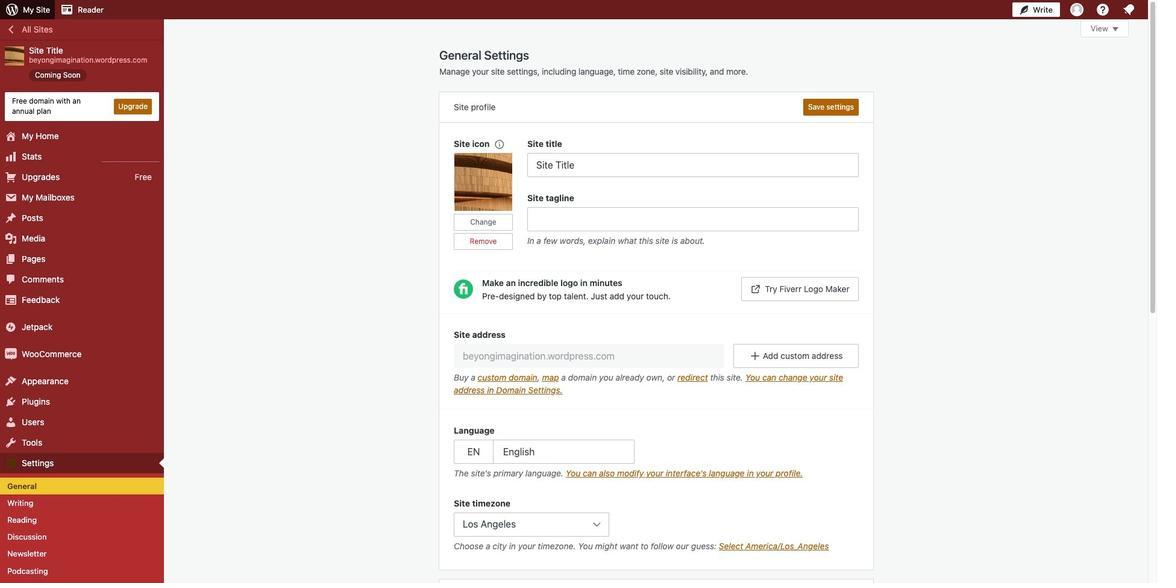 Task type: describe. For each thing, give the bounding box(es) containing it.
manage your notifications image
[[1122, 2, 1136, 17]]

fiverr small logo image
[[454, 280, 473, 299]]

closed image
[[1113, 27, 1119, 31]]

my profile image
[[1070, 3, 1084, 16]]

highest hourly views 0 image
[[102, 154, 159, 162]]

more information image
[[493, 138, 504, 149]]



Task type: locate. For each thing, give the bounding box(es) containing it.
None text field
[[527, 207, 859, 231]]

1 vertical spatial img image
[[5, 348, 17, 360]]

None text field
[[527, 153, 859, 177], [454, 344, 724, 368], [527, 153, 859, 177], [454, 344, 724, 368]]

img image
[[5, 321, 17, 333], [5, 348, 17, 360]]

0 vertical spatial img image
[[5, 321, 17, 333]]

help image
[[1096, 2, 1110, 17]]

2 img image from the top
[[5, 348, 17, 360]]

main content
[[439, 19, 1129, 583]]

group
[[454, 137, 527, 265], [527, 137, 859, 177], [527, 192, 859, 250], [439, 313, 873, 410], [454, 424, 859, 483], [454, 497, 859, 556]]

1 img image from the top
[[5, 321, 17, 333]]



Task type: vqa. For each thing, say whether or not it's contained in the screenshot.
The Stats 'link'
no



